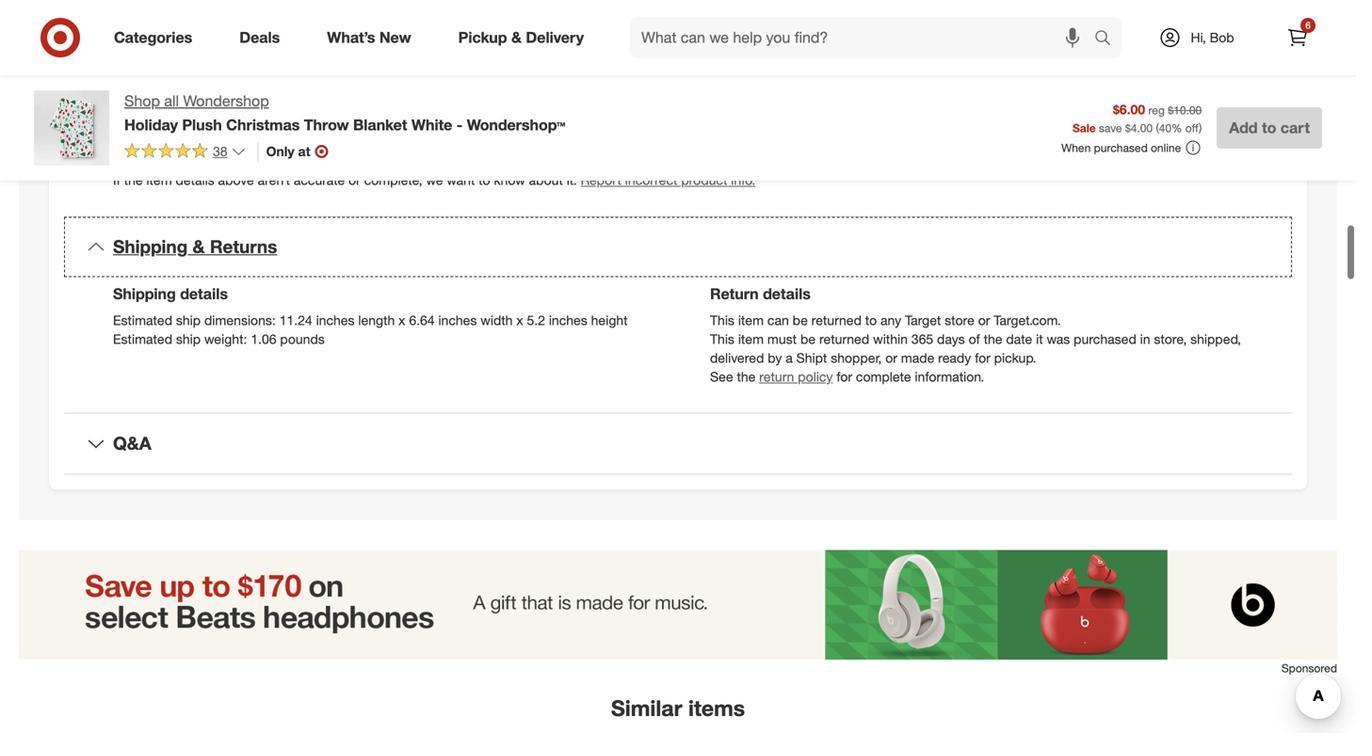 Task type: locate. For each thing, give the bounding box(es) containing it.
details up can
[[763, 285, 811, 303]]

be right can
[[793, 312, 808, 329]]

to left any
[[865, 312, 877, 329]]

38 link
[[124, 142, 246, 164]]

1 vertical spatial purchased
[[1074, 331, 1136, 348]]

1 horizontal spatial &
[[511, 28, 522, 47]]

1 horizontal spatial inches
[[438, 312, 477, 329]]

shopper,
[[831, 350, 882, 366]]

shipping inside dropdown button
[[113, 236, 188, 258]]

aren't
[[258, 172, 290, 188]]

to right want
[[479, 172, 490, 188]]

shipping for shipping & returns
[[113, 236, 188, 258]]

the down the delivered
[[737, 369, 756, 385]]

details inside shipping details estimated ship dimensions: 11.24 inches length x 6.64 inches width x 5.2 inches height estimated ship weight: 1.06 pounds
[[180, 285, 228, 303]]

2 horizontal spatial inches
[[549, 312, 587, 329]]

categories
[[114, 28, 192, 47]]

ship left dimensions:
[[176, 312, 201, 329]]

2 horizontal spatial to
[[1262, 119, 1276, 137]]

christmas
[[226, 116, 300, 134]]

0 vertical spatial shipping
[[113, 236, 188, 258]]

1 vertical spatial this
[[710, 331, 734, 348]]

for down of
[[975, 350, 990, 366]]

& for shipping
[[193, 236, 205, 258]]

& right pickup
[[511, 28, 522, 47]]

return details this item can be returned to any target store or target.com. this item must be returned within 365 days of the date it was purchased in store, shipped, delivered by a shipt shopper, or made ready for pickup. see the return policy for complete information.
[[710, 285, 1241, 385]]

see
[[710, 369, 733, 385]]

target
[[905, 312, 941, 329]]

0 vertical spatial or
[[349, 172, 361, 188]]

2 vertical spatial or
[[885, 350, 897, 366]]

6 link
[[1277, 17, 1318, 58]]

0 vertical spatial to
[[1262, 119, 1276, 137]]

returned
[[811, 312, 862, 329], [819, 331, 869, 348]]

or right the "accurate"
[[349, 172, 361, 188]]

details up dimensions:
[[180, 285, 228, 303]]

0 vertical spatial be
[[793, 312, 808, 329]]

1 inches from the left
[[316, 312, 355, 329]]

x left 5.2
[[516, 312, 523, 329]]

1 horizontal spatial or
[[885, 350, 897, 366]]

0 vertical spatial purchased
[[1094, 141, 1148, 155]]

1 vertical spatial or
[[978, 312, 990, 329]]

this down return
[[710, 312, 734, 329]]

report incorrect product info. button
[[581, 171, 755, 190]]

What can we help you find? suggestions appear below search field
[[630, 17, 1099, 58]]

pickup & delivery link
[[442, 17, 607, 58]]

0 vertical spatial &
[[511, 28, 522, 47]]

q&a
[[113, 433, 151, 454]]

$10.00
[[1168, 103, 1202, 117]]

shipping down shipping & returns
[[113, 285, 176, 303]]

similar
[[611, 695, 682, 722]]

or down within
[[885, 350, 897, 366]]

estimated
[[113, 312, 172, 329], [113, 331, 172, 348]]

1 estimated from the top
[[113, 312, 172, 329]]

only
[[266, 143, 294, 159]]

the right of
[[984, 331, 1002, 348]]

)
[[1199, 121, 1202, 135]]

1 vertical spatial ship
[[176, 331, 201, 348]]

or
[[349, 172, 361, 188], [978, 312, 990, 329], [885, 350, 897, 366]]

shipped,
[[1190, 331, 1241, 348]]

2 ship from the top
[[176, 331, 201, 348]]

within
[[873, 331, 908, 348]]

details inside "return details this item can be returned to any target store or target.com. this item must be returned within 365 days of the date it was purchased in store, shipped, delivered by a shipt shopper, or made ready for pickup. see the return policy for complete information."
[[763, 285, 811, 303]]

any
[[881, 312, 901, 329]]

1 vertical spatial the
[[984, 331, 1002, 348]]

delivery
[[526, 28, 584, 47]]

inches up pounds
[[316, 312, 355, 329]]

1 horizontal spatial x
[[516, 312, 523, 329]]

1 ship from the top
[[176, 312, 201, 329]]

1 horizontal spatial to
[[865, 312, 877, 329]]

details
[[176, 172, 214, 188], [180, 285, 228, 303], [763, 285, 811, 303]]

1 horizontal spatial for
[[975, 350, 990, 366]]

& left returns
[[193, 236, 205, 258]]

2 vertical spatial item
[[738, 331, 764, 348]]

categories link
[[98, 17, 216, 58]]

inches
[[316, 312, 355, 329], [438, 312, 477, 329], [549, 312, 587, 329]]

what's new
[[327, 28, 411, 47]]

item down 38 link
[[146, 172, 172, 188]]

store
[[945, 312, 974, 329]]

item
[[146, 172, 172, 188], [738, 312, 764, 329], [738, 331, 764, 348]]

estimated left weight:
[[113, 331, 172, 348]]

inches right 5.2
[[549, 312, 587, 329]]

to right add
[[1262, 119, 1276, 137]]

to
[[1262, 119, 1276, 137], [479, 172, 490, 188], [865, 312, 877, 329]]

shop all wondershop holiday plush christmas throw blanket white - wondershop™
[[124, 92, 565, 134]]

purchased down $
[[1094, 141, 1148, 155]]

deals
[[239, 28, 280, 47]]

estimated down shipping & returns
[[113, 312, 172, 329]]

$6.00 reg $10.00 sale save $ 4.00 ( 40 % off )
[[1073, 101, 1202, 135]]

0 vertical spatial for
[[975, 350, 990, 366]]

0 horizontal spatial &
[[193, 236, 205, 258]]

0 vertical spatial estimated
[[113, 312, 172, 329]]

imported
[[159, 111, 213, 127]]

purchased inside "return details this item can be returned to any target store or target.com. this item must be returned within 365 days of the date it was purchased in store, shipped, delivered by a shipt shopper, or made ready for pickup. see the return policy for complete information."
[[1074, 331, 1136, 348]]

or up of
[[978, 312, 990, 329]]

for
[[975, 350, 990, 366], [837, 369, 852, 385]]

white
[[411, 116, 452, 134]]

shop
[[124, 92, 160, 110]]

40
[[1159, 121, 1171, 135]]

new
[[379, 28, 411, 47]]

38
[[213, 143, 227, 159]]

2 estimated from the top
[[113, 331, 172, 348]]

we
[[426, 172, 443, 188]]

shipping & returns button
[[64, 217, 1292, 277]]

search
[[1086, 30, 1131, 49]]

item up the delivered
[[738, 331, 764, 348]]

origin : imported
[[113, 111, 213, 127]]

purchased left in
[[1074, 331, 1136, 348]]

to inside "return details this item can be returned to any target store or target.com. this item must be returned within 365 days of the date it was purchased in store, shipped, delivered by a shipt shopper, or made ready for pickup. see the return policy for complete information."
[[865, 312, 877, 329]]

2 shipping from the top
[[113, 285, 176, 303]]

shipping inside shipping details estimated ship dimensions: 11.24 inches length x 6.64 inches width x 5.2 inches height estimated ship weight: 1.06 pounds
[[113, 285, 176, 303]]

ship left weight:
[[176, 331, 201, 348]]

0 vertical spatial returned
[[811, 312, 862, 329]]

2 vertical spatial to
[[865, 312, 877, 329]]

$
[[1125, 121, 1131, 135]]

0 horizontal spatial to
[[479, 172, 490, 188]]

%
[[1171, 121, 1182, 135]]

hi, bob
[[1191, 29, 1234, 46]]

1 shipping from the top
[[113, 236, 188, 258]]

0 horizontal spatial the
[[124, 172, 143, 188]]

0 horizontal spatial for
[[837, 369, 852, 385]]

similar items region
[[19, 550, 1337, 734]]

shipping down if
[[113, 236, 188, 258]]

1 vertical spatial shipping
[[113, 285, 176, 303]]

1 vertical spatial &
[[193, 236, 205, 258]]

incorrect
[[625, 172, 677, 188]]

1 vertical spatial be
[[800, 331, 816, 348]]

0 vertical spatial ship
[[176, 312, 201, 329]]

0 horizontal spatial inches
[[316, 312, 355, 329]]

inches right the 6.64
[[438, 312, 477, 329]]

by
[[768, 350, 782, 366]]

x left the 6.64
[[398, 312, 405, 329]]

1 this from the top
[[710, 312, 734, 329]]

wondershop™
[[467, 116, 565, 134]]

0 vertical spatial this
[[710, 312, 734, 329]]

0 horizontal spatial x
[[398, 312, 405, 329]]

for down shopper,
[[837, 369, 852, 385]]

3 inches from the left
[[549, 312, 587, 329]]

return
[[759, 369, 794, 385]]

blanket
[[353, 116, 407, 134]]

this up the delivered
[[710, 331, 734, 348]]

be
[[793, 312, 808, 329], [800, 331, 816, 348]]

1 vertical spatial estimated
[[113, 331, 172, 348]]

details down 38 link
[[176, 172, 214, 188]]

store,
[[1154, 331, 1187, 348]]

the right if
[[124, 172, 143, 188]]

& inside dropdown button
[[193, 236, 205, 258]]

item left can
[[738, 312, 764, 329]]

know
[[494, 172, 525, 188]]

it.
[[567, 172, 577, 188]]

1 vertical spatial returned
[[819, 331, 869, 348]]

reg
[[1148, 103, 1165, 117]]

1 horizontal spatial the
[[737, 369, 756, 385]]

shipping & returns
[[113, 236, 277, 258]]

be up shipt
[[800, 331, 816, 348]]

all
[[164, 92, 179, 110]]



Task type: vqa. For each thing, say whether or not it's contained in the screenshot.
the rightmost the healthcare
no



Task type: describe. For each thing, give the bounding box(es) containing it.
$6.00
[[1113, 101, 1145, 118]]

returns
[[210, 236, 277, 258]]

days
[[937, 331, 965, 348]]

pickup
[[458, 28, 507, 47]]

pickup & delivery
[[458, 28, 584, 47]]

pickup.
[[994, 350, 1036, 366]]

what's new link
[[311, 17, 435, 58]]

date
[[1006, 331, 1032, 348]]

report
[[581, 172, 621, 188]]

shipt
[[796, 350, 827, 366]]

1.06
[[251, 331, 276, 348]]

2 inches from the left
[[438, 312, 477, 329]]

items
[[688, 695, 745, 722]]

must
[[767, 331, 797, 348]]

if the item details above aren't accurate or complete, we want to know about it. report incorrect product info.
[[113, 172, 755, 188]]

1 vertical spatial item
[[738, 312, 764, 329]]

2 this from the top
[[710, 331, 734, 348]]

at
[[298, 143, 310, 159]]

return
[[710, 285, 759, 303]]

when purchased online
[[1061, 141, 1181, 155]]

product
[[681, 172, 727, 188]]

add
[[1229, 119, 1258, 137]]

(
[[1156, 121, 1159, 135]]

365
[[911, 331, 933, 348]]

2 horizontal spatial or
[[978, 312, 990, 329]]

made
[[901, 350, 934, 366]]

6.64
[[409, 312, 435, 329]]

shipping for shipping details estimated ship dimensions: 11.24 inches length x 6.64 inches width x 5.2 inches height estimated ship weight: 1.06 pounds
[[113, 285, 176, 303]]

add to cart
[[1229, 119, 1310, 137]]

holiday
[[124, 116, 178, 134]]

q&a button
[[64, 414, 1292, 474]]

what's
[[327, 28, 375, 47]]

details for return
[[763, 285, 811, 303]]

weight:
[[204, 331, 247, 348]]

cart
[[1281, 119, 1310, 137]]

2 vertical spatial the
[[737, 369, 756, 385]]

information.
[[915, 369, 984, 385]]

similar items
[[611, 695, 745, 722]]

4.00
[[1131, 121, 1153, 135]]

accurate
[[294, 172, 345, 188]]

ready
[[938, 350, 971, 366]]

1 vertical spatial to
[[479, 172, 490, 188]]

a
[[786, 350, 793, 366]]

off
[[1185, 121, 1199, 135]]

& for pickup
[[511, 28, 522, 47]]

-
[[457, 116, 463, 134]]

bob
[[1210, 29, 1234, 46]]

only at
[[266, 143, 310, 159]]

in
[[1140, 331, 1150, 348]]

to inside button
[[1262, 119, 1276, 137]]

delivered
[[710, 350, 764, 366]]

0 vertical spatial the
[[124, 172, 143, 188]]

advertisement region
[[19, 550, 1337, 660]]

0 vertical spatial item
[[146, 172, 172, 188]]

pounds
[[280, 331, 325, 348]]

deals link
[[223, 17, 303, 58]]

complete,
[[364, 172, 422, 188]]

6
[[1305, 19, 1311, 31]]

height
[[591, 312, 628, 329]]

target.com.
[[994, 312, 1061, 329]]

add to cart button
[[1217, 107, 1322, 149]]

2 horizontal spatial the
[[984, 331, 1002, 348]]

dimensions:
[[204, 312, 276, 329]]

1 x from the left
[[398, 312, 405, 329]]

of
[[969, 331, 980, 348]]

shipping details estimated ship dimensions: 11.24 inches length x 6.64 inches width x 5.2 inches height estimated ship weight: 1.06 pounds
[[113, 285, 628, 348]]

return policy link
[[759, 369, 833, 385]]

1 vertical spatial for
[[837, 369, 852, 385]]

online
[[1151, 141, 1181, 155]]

origin
[[113, 111, 151, 127]]

hi,
[[1191, 29, 1206, 46]]

was
[[1047, 331, 1070, 348]]

wondershop
[[183, 92, 269, 110]]

length
[[358, 312, 395, 329]]

it
[[1036, 331, 1043, 348]]

if
[[113, 172, 120, 188]]

11.24
[[279, 312, 312, 329]]

plush
[[182, 116, 222, 134]]

save
[[1099, 121, 1122, 135]]

width
[[480, 312, 513, 329]]

info.
[[731, 172, 755, 188]]

sponsored
[[1281, 661, 1337, 676]]

search button
[[1086, 17, 1131, 62]]

sale
[[1073, 121, 1096, 135]]

details for shipping
[[180, 285, 228, 303]]

0 horizontal spatial or
[[349, 172, 361, 188]]

5.2
[[527, 312, 545, 329]]

image of holiday plush christmas throw blanket white - wondershop™ image
[[34, 90, 109, 166]]

2 x from the left
[[516, 312, 523, 329]]

policy
[[798, 369, 833, 385]]



